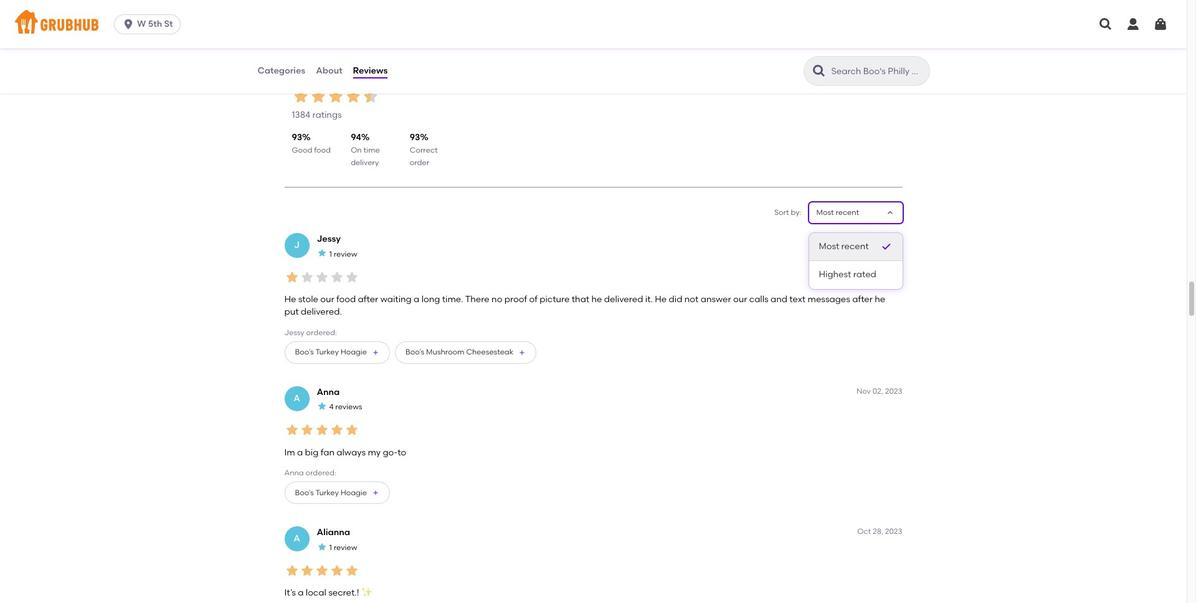 Task type: locate. For each thing, give the bounding box(es) containing it.
0 vertical spatial boo's turkey hoagie
[[295, 348, 367, 357]]

he right that
[[592, 294, 603, 305]]

after down rated
[[853, 294, 873, 305]]

1 boo's turkey hoagie from the top
[[295, 348, 367, 357]]

anna
[[317, 387, 340, 398], [285, 469, 304, 478]]

did
[[669, 294, 683, 305]]

after
[[358, 294, 379, 305], [853, 294, 873, 305]]

1 horizontal spatial food
[[337, 294, 356, 305]]

0 vertical spatial most recent
[[817, 208, 860, 217]]

1 horizontal spatial anna
[[317, 387, 340, 398]]

1 review right j in the top left of the page
[[329, 250, 357, 258]]

1 vertical spatial review
[[334, 544, 357, 552]]

1 vertical spatial jessy
[[285, 328, 305, 337]]

a right im
[[297, 447, 303, 458]]

on
[[351, 146, 362, 155]]

oct 28, 2023
[[858, 528, 903, 536]]

93 for 93 good food
[[292, 132, 302, 143]]

2 a from the top
[[294, 534, 300, 544]]

94 on time delivery
[[351, 132, 380, 167]]

a left 4 on the bottom
[[294, 393, 300, 404]]

delivered
[[605, 294, 644, 305]]

1 vertical spatial 1
[[329, 544, 332, 552]]

he down rated
[[875, 294, 886, 305]]

boo's for 1st boo's turkey hoagie button from the bottom of the page
[[295, 489, 314, 497]]

1 review from the top
[[334, 250, 357, 258]]

1 horizontal spatial 93
[[410, 132, 420, 143]]

cheesesteaks
[[473, 68, 578, 86]]

1 horizontal spatial after
[[853, 294, 873, 305]]

0 vertical spatial ordered:
[[306, 328, 337, 337]]

turkey down anna ordered:
[[316, 489, 339, 497]]

2 1 review from the top
[[329, 544, 357, 552]]

boo's mushroom cheesesteak
[[406, 348, 514, 357]]

2 he from the left
[[655, 294, 667, 305]]

big
[[305, 447, 319, 458]]

after left waiting at the left of the page
[[358, 294, 379, 305]]

alianna
[[317, 528, 350, 538]]

cheesesteak
[[467, 348, 514, 357]]

recent
[[836, 208, 860, 217], [842, 241, 869, 252]]

1 vertical spatial a
[[294, 534, 300, 544]]

svg image
[[1154, 17, 1169, 32]]

food up the delivered.
[[337, 294, 356, 305]]

0 vertical spatial most
[[817, 208, 834, 217]]

food inside he stole our food after waiting a long time. there no proof of picture that he delivered it. he did not answer our calls and text messages after he put delivered.
[[337, 294, 356, 305]]

recent up most recent option
[[836, 208, 860, 217]]

jessy for jessy ordered:
[[285, 328, 305, 337]]

sort by:
[[775, 208, 802, 217]]

0 vertical spatial 1 review
[[329, 250, 357, 258]]

0 vertical spatial 2023
[[886, 387, 903, 396]]

most recent up highest rated
[[820, 241, 869, 252]]

most up 'highest'
[[820, 241, 840, 252]]

1 for alianna
[[329, 544, 332, 552]]

jessy right j in the top left of the page
[[317, 234, 341, 244]]

anna for anna
[[317, 387, 340, 398]]

reviews right about on the top left of page
[[353, 65, 388, 76]]

1 after from the left
[[358, 294, 379, 305]]

a
[[294, 393, 300, 404], [294, 534, 300, 544]]

1 vertical spatial 2023
[[886, 528, 903, 536]]

boo's
[[295, 348, 314, 357], [406, 348, 425, 357], [295, 489, 314, 497]]

recent inside option
[[842, 241, 869, 252]]

hoagie down the delivered.
[[341, 348, 367, 357]]

most recent inside option
[[820, 241, 869, 252]]

most right "by:"
[[817, 208, 834, 217]]

boo's turkey hoagie down anna ordered:
[[295, 489, 367, 497]]

our up the delivered.
[[321, 294, 335, 305]]

1 right j in the top left of the page
[[329, 250, 332, 258]]

our
[[321, 294, 335, 305], [734, 294, 748, 305]]

text
[[790, 294, 806, 305]]

boo's turkey hoagie down jessy ordered: at the left bottom of page
[[295, 348, 367, 357]]

1 vertical spatial anna
[[285, 469, 304, 478]]

review right j in the top left of the page
[[334, 250, 357, 258]]

1 vertical spatial ordered:
[[306, 469, 337, 478]]

jessy for jessy
[[317, 234, 341, 244]]

anna for anna ordered:
[[285, 469, 304, 478]]

0 vertical spatial hoagie
[[341, 348, 367, 357]]

a left "long"
[[414, 294, 420, 305]]

hoagie down always
[[341, 489, 367, 497]]

1 review
[[329, 250, 357, 258], [329, 544, 357, 552]]

w 5th st button
[[114, 14, 186, 34]]

my
[[368, 447, 381, 458]]

2 93 from the left
[[410, 132, 420, 143]]

anna down im
[[285, 469, 304, 478]]

0 horizontal spatial food
[[314, 146, 331, 155]]

most recent up most recent option
[[817, 208, 860, 217]]

1 review down alianna
[[329, 544, 357, 552]]

0 vertical spatial a
[[414, 294, 420, 305]]

93 up correct
[[410, 132, 420, 143]]

0 vertical spatial a
[[294, 393, 300, 404]]

turkey
[[316, 348, 339, 357], [316, 489, 339, 497]]

not
[[685, 294, 699, 305]]

ordered: for big
[[306, 469, 337, 478]]

st
[[164, 19, 173, 29]]

ordered: down fan
[[306, 469, 337, 478]]

1 1 review from the top
[[329, 250, 357, 258]]

it.
[[646, 294, 653, 305]]

plus icon image
[[372, 349, 380, 356], [519, 349, 526, 356], [372, 490, 380, 497]]

1 2023 from the top
[[886, 387, 903, 396]]

food
[[314, 146, 331, 155], [337, 294, 356, 305]]

1 horizontal spatial he
[[655, 294, 667, 305]]

im
[[285, 447, 295, 458]]

for
[[358, 68, 379, 86]]

1 vertical spatial boo's turkey hoagie button
[[285, 482, 390, 505]]

im a big fan always my go-to
[[285, 447, 407, 458]]

1 vertical spatial most
[[820, 241, 840, 252]]

Search Boo's Philly Cheesesteaks (Silverlake) search field
[[831, 65, 926, 77]]

reviews up ratings
[[292, 68, 354, 86]]

1 vertical spatial most recent
[[820, 241, 869, 252]]

1 vertical spatial hoagie
[[341, 489, 367, 497]]

2023 for it's a local secret.! ✨
[[886, 528, 903, 536]]

0 horizontal spatial svg image
[[122, 18, 135, 31]]

he
[[592, 294, 603, 305], [875, 294, 886, 305]]

j
[[294, 240, 300, 251]]

93
[[292, 132, 302, 143], [410, 132, 420, 143]]

ordered: down the delivered.
[[306, 328, 337, 337]]

svg image
[[1099, 17, 1114, 32], [1127, 17, 1142, 32], [122, 18, 135, 31]]

1 93 from the left
[[292, 132, 302, 143]]

0 horizontal spatial our
[[321, 294, 335, 305]]

food right good
[[314, 146, 331, 155]]

2023
[[886, 387, 903, 396], [886, 528, 903, 536]]

by:
[[791, 208, 802, 217]]

Sort by: field
[[817, 207, 860, 218]]

boo's turkey hoagie button
[[285, 342, 390, 364], [285, 482, 390, 505]]

there
[[466, 294, 490, 305]]

2023 right 28,
[[886, 528, 903, 536]]

most recent
[[817, 208, 860, 217], [820, 241, 869, 252]]

1384
[[292, 110, 310, 120]]

0 vertical spatial jessy
[[317, 234, 341, 244]]

boo's down jessy ordered: at the left bottom of page
[[295, 348, 314, 357]]

boo's turkey hoagie button down jessy ordered: at the left bottom of page
[[285, 342, 390, 364]]

2 review from the top
[[334, 544, 357, 552]]

of
[[530, 294, 538, 305]]

0 vertical spatial recent
[[836, 208, 860, 217]]

1 horizontal spatial our
[[734, 294, 748, 305]]

he
[[285, 294, 296, 305], [655, 294, 667, 305]]

93 inside 93 correct order
[[410, 132, 420, 143]]

0 horizontal spatial anna
[[285, 469, 304, 478]]

2023 for im a big fan always my go-to
[[886, 387, 903, 396]]

nov 02, 2023
[[857, 387, 903, 396]]

and
[[771, 294, 788, 305]]

reviews inside "button"
[[353, 65, 388, 76]]

1
[[329, 250, 332, 258], [329, 544, 332, 552]]

ordered: for our
[[306, 328, 337, 337]]

1 horizontal spatial he
[[875, 294, 886, 305]]

1 vertical spatial a
[[297, 447, 303, 458]]

he right it.
[[655, 294, 667, 305]]

1 a from the top
[[294, 393, 300, 404]]

most
[[817, 208, 834, 217], [820, 241, 840, 252]]

0 horizontal spatial after
[[358, 294, 379, 305]]

93 for 93 correct order
[[410, 132, 420, 143]]

good
[[292, 146, 313, 155]]

2 1 from the top
[[329, 544, 332, 552]]

2 boo's turkey hoagie from the top
[[295, 489, 367, 497]]

0 vertical spatial anna
[[317, 387, 340, 398]]

reviews
[[336, 403, 363, 412]]

fan
[[321, 447, 335, 458]]

93 inside 93 good food
[[292, 132, 302, 143]]

boo's turkey hoagie
[[295, 348, 367, 357], [295, 489, 367, 497]]

star icon image
[[292, 88, 310, 105], [310, 88, 327, 105], [327, 88, 344, 105], [344, 88, 362, 105], [362, 88, 379, 105], [362, 88, 379, 105], [317, 248, 327, 258], [285, 270, 300, 285], [300, 270, 315, 285], [315, 270, 329, 285], [329, 270, 344, 285], [344, 270, 359, 285], [317, 402, 327, 412], [285, 423, 300, 438], [300, 423, 315, 438], [315, 423, 329, 438], [329, 423, 344, 438], [344, 423, 359, 438], [317, 542, 327, 552], [285, 564, 300, 578], [300, 564, 315, 578], [315, 564, 329, 578], [329, 564, 344, 578], [344, 564, 359, 578]]

1 vertical spatial 1 review
[[329, 544, 357, 552]]

1 vertical spatial boo's turkey hoagie
[[295, 489, 367, 497]]

0 horizontal spatial jessy
[[285, 328, 305, 337]]

ordered:
[[306, 328, 337, 337], [306, 469, 337, 478]]

a right it's
[[298, 588, 304, 599]]

0 horizontal spatial 93
[[292, 132, 302, 143]]

0 vertical spatial 1
[[329, 250, 332, 258]]

delivery
[[351, 159, 379, 167]]

hoagie
[[341, 348, 367, 357], [341, 489, 367, 497]]

he up put
[[285, 294, 296, 305]]

jessy down put
[[285, 328, 305, 337]]

jessy
[[317, 234, 341, 244], [285, 328, 305, 337]]

0 vertical spatial turkey
[[316, 348, 339, 357]]

a for alianna
[[294, 534, 300, 544]]

review
[[334, 250, 357, 258], [334, 544, 357, 552]]

anna up 4 on the bottom
[[317, 387, 340, 398]]

0 horizontal spatial he
[[592, 294, 603, 305]]

1 1 from the top
[[329, 250, 332, 258]]

stole
[[298, 294, 319, 305]]

2023 right 02,
[[886, 387, 903, 396]]

0 vertical spatial boo's turkey hoagie button
[[285, 342, 390, 364]]

1 review for jessy
[[329, 250, 357, 258]]

1 review for alianna
[[329, 544, 357, 552]]

0 vertical spatial review
[[334, 250, 357, 258]]

02,
[[873, 387, 884, 396]]

secret.!
[[329, 588, 359, 599]]

1 vertical spatial turkey
[[316, 489, 339, 497]]

boo's down anna ordered:
[[295, 489, 314, 497]]

boo's inside boo's mushroom cheesesteak button
[[406, 348, 425, 357]]

boo's turkey hoagie button down anna ordered:
[[285, 482, 390, 505]]

2 boo's turkey hoagie button from the top
[[285, 482, 390, 505]]

our left the calls
[[734, 294, 748, 305]]

a left alianna
[[294, 534, 300, 544]]

boo's
[[382, 68, 424, 86]]

93 up good
[[292, 132, 302, 143]]

reviews
[[353, 65, 388, 76], [292, 68, 354, 86]]

2 vertical spatial a
[[298, 588, 304, 599]]

5th
[[148, 19, 162, 29]]

review for alianna
[[334, 544, 357, 552]]

1 down alianna
[[329, 544, 332, 552]]

1 he from the left
[[285, 294, 296, 305]]

0 horizontal spatial he
[[285, 294, 296, 305]]

1 vertical spatial recent
[[842, 241, 869, 252]]

boo's left mushroom
[[406, 348, 425, 357]]

review down alianna
[[334, 544, 357, 552]]

1 horizontal spatial jessy
[[317, 234, 341, 244]]

a
[[414, 294, 420, 305], [297, 447, 303, 458], [298, 588, 304, 599]]

time.
[[442, 294, 464, 305]]

most inside field
[[817, 208, 834, 217]]

turkey down jessy ordered: at the left bottom of page
[[316, 348, 339, 357]]

0 vertical spatial food
[[314, 146, 331, 155]]

a inside he stole our food after waiting a long time. there no proof of picture that he delivered it. he did not answer our calls and text messages after he put delivered.
[[414, 294, 420, 305]]

4
[[329, 403, 334, 412]]

2 2023 from the top
[[886, 528, 903, 536]]

1 vertical spatial food
[[337, 294, 356, 305]]

recent left days
[[842, 241, 869, 252]]



Task type: describe. For each thing, give the bounding box(es) containing it.
food inside 93 good food
[[314, 146, 331, 155]]

boo's for boo's mushroom cheesesteak button
[[406, 348, 425, 357]]

about button
[[316, 49, 343, 94]]

mushroom
[[426, 348, 465, 357]]

28,
[[873, 528, 884, 536]]

it's a local secret.! ✨
[[285, 588, 373, 599]]

a for alianna
[[298, 588, 304, 599]]

w
[[137, 19, 146, 29]]

(silverlake)
[[582, 68, 668, 86]]

2 horizontal spatial svg image
[[1127, 17, 1142, 32]]

messages
[[808, 294, 851, 305]]

days
[[870, 234, 887, 243]]

proof
[[505, 294, 527, 305]]

caret down icon image
[[886, 208, 896, 218]]

nov
[[857, 387, 871, 396]]

always
[[337, 447, 366, 458]]

answer
[[701, 294, 732, 305]]

to
[[398, 447, 407, 458]]

1 turkey from the top
[[316, 348, 339, 357]]

go-
[[383, 447, 398, 458]]

sort
[[775, 208, 790, 217]]

1 our from the left
[[321, 294, 335, 305]]

about
[[316, 65, 343, 76]]

2 turkey from the top
[[316, 489, 339, 497]]

that
[[572, 294, 590, 305]]

delivered.
[[301, 307, 342, 317]]

categories button
[[257, 49, 306, 94]]

review for jessy
[[334, 250, 357, 258]]

picture
[[540, 294, 570, 305]]

✨
[[361, 588, 373, 599]]

put
[[285, 307, 299, 317]]

6 days ago
[[863, 234, 903, 243]]

time
[[364, 146, 380, 155]]

2 he from the left
[[875, 294, 886, 305]]

jessy ordered:
[[285, 328, 337, 337]]

1 hoagie from the top
[[341, 348, 367, 357]]

rated
[[854, 270, 877, 280]]

1384 ratings
[[292, 110, 342, 120]]

anna ordered:
[[285, 469, 337, 478]]

waiting
[[381, 294, 412, 305]]

plus icon image inside boo's mushroom cheesesteak button
[[519, 349, 526, 356]]

main navigation navigation
[[0, 0, 1188, 49]]

93 correct order
[[410, 132, 438, 167]]

reviews for reviews
[[353, 65, 388, 76]]

it's
[[285, 588, 296, 599]]

1 he from the left
[[592, 294, 603, 305]]

boo's mushroom cheesesteak button
[[395, 342, 537, 364]]

philly
[[428, 68, 469, 86]]

he stole our food after waiting a long time. there no proof of picture that he delivered it. he did not answer our calls and text messages after he put delivered.
[[285, 294, 886, 317]]

order
[[410, 159, 430, 167]]

2 after from the left
[[853, 294, 873, 305]]

svg image inside w 5th st 'button'
[[122, 18, 135, 31]]

reviews for reviews for boo's philly cheesesteaks (silverlake)
[[292, 68, 354, 86]]

4 reviews
[[329, 403, 363, 412]]

reviews button
[[353, 49, 389, 94]]

ago
[[889, 234, 903, 243]]

check icon image
[[881, 241, 893, 253]]

6
[[863, 234, 868, 243]]

local
[[306, 588, 327, 599]]

ratings
[[313, 110, 342, 120]]

calls
[[750, 294, 769, 305]]

no
[[492, 294, 503, 305]]

w 5th st
[[137, 19, 173, 29]]

search icon image
[[812, 64, 827, 79]]

recent inside field
[[836, 208, 860, 217]]

oct
[[858, 528, 872, 536]]

1 horizontal spatial svg image
[[1099, 17, 1114, 32]]

most recent option
[[810, 233, 903, 261]]

highest
[[820, 270, 852, 280]]

most inside option
[[820, 241, 840, 252]]

a for anna
[[294, 393, 300, 404]]

1 boo's turkey hoagie button from the top
[[285, 342, 390, 364]]

categories
[[258, 65, 306, 76]]

94
[[351, 132, 361, 143]]

reviews for boo's philly cheesesteaks (silverlake)
[[292, 68, 668, 86]]

a for anna
[[297, 447, 303, 458]]

2 hoagie from the top
[[341, 489, 367, 497]]

highest rated
[[820, 270, 877, 280]]

1 for jessy
[[329, 250, 332, 258]]

long
[[422, 294, 440, 305]]

93 good food
[[292, 132, 331, 155]]

correct
[[410, 146, 438, 155]]

boo's for 1st boo's turkey hoagie button from the top
[[295, 348, 314, 357]]

2 our from the left
[[734, 294, 748, 305]]



Task type: vqa. For each thing, say whether or not it's contained in the screenshot.
2023 associated with It's a local secret.! ✨
yes



